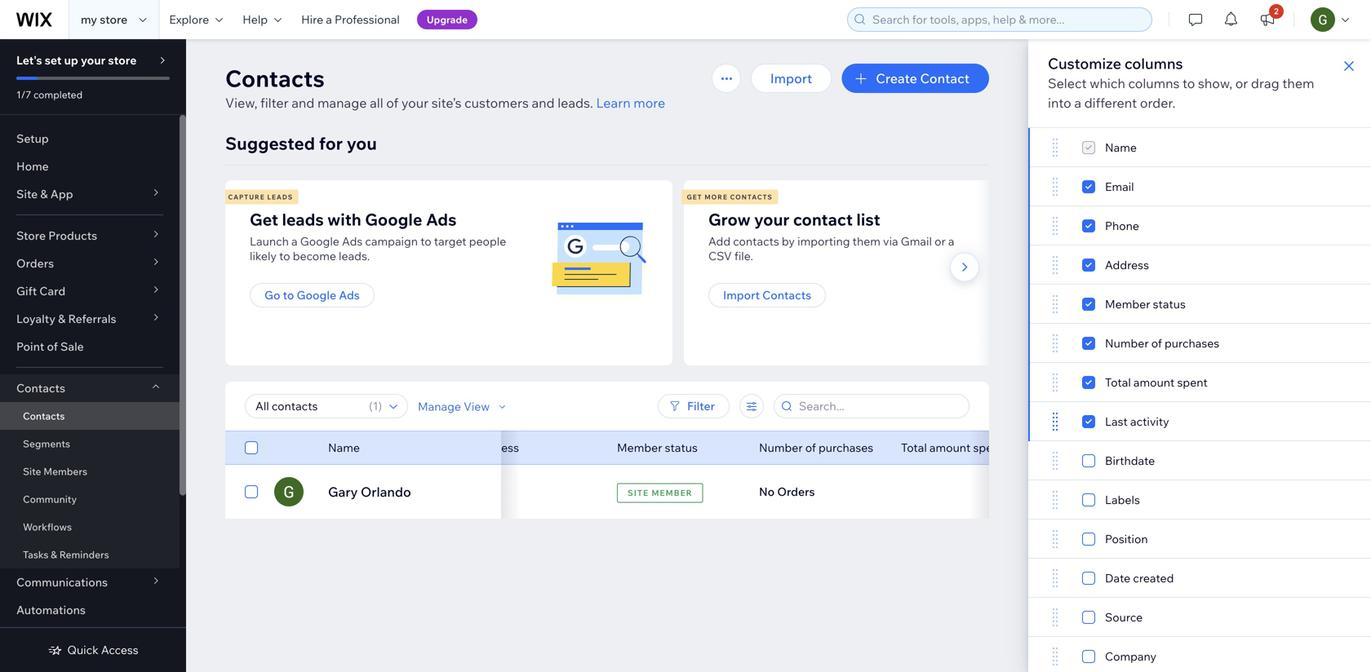 Task type: vqa. For each thing, say whether or not it's contained in the screenshot.
Source
yes



Task type: locate. For each thing, give the bounding box(es) containing it.
a
[[326, 12, 332, 27], [1075, 95, 1082, 111], [291, 234, 298, 249], [949, 234, 955, 249]]

them inside customize columns select which columns to show, or drag them into a different order.
[[1283, 75, 1315, 91]]

or
[[1236, 75, 1249, 91], [935, 234, 946, 249]]

0 horizontal spatial total amount spent
[[901, 441, 1004, 455]]

upgrade button
[[417, 10, 478, 29]]

2 vertical spatial ads
[[339, 288, 360, 302]]

address up member status option
[[1105, 258, 1150, 272]]

name
[[328, 441, 360, 455]]

of inside contacts view, filter and manage all of your site's customers and leads. learn more
[[386, 95, 399, 111]]

1 vertical spatial member status
[[617, 441, 698, 455]]

7 drag . image from the top
[[1048, 569, 1063, 589]]

a inside get leads with google ads launch a google ads campaign to target people likely to become leads.
[[291, 234, 298, 249]]

total amount spent inside checkbox
[[1105, 376, 1208, 390]]

and right filter at the left top of the page
[[292, 95, 315, 111]]

1 drag . image from the top
[[1048, 256, 1063, 275]]

2 and from the left
[[532, 95, 555, 111]]

or left drag
[[1236, 75, 1249, 91]]

6 drag . image from the top
[[1048, 530, 1063, 549]]

contact
[[794, 209, 853, 230]]

of left sale
[[47, 340, 58, 354]]

contacts
[[225, 64, 325, 93], [763, 288, 812, 302], [16, 381, 65, 396], [23, 410, 65, 423]]

3 drag . image from the top
[[1048, 334, 1063, 354]]

& inside popup button
[[40, 187, 48, 201]]

Source checkbox
[[1083, 608, 1143, 628]]

0 vertical spatial phone
[[1105, 219, 1140, 233]]

of inside number of purchases option
[[1152, 336, 1163, 351]]

phone inside option
[[1105, 219, 1140, 233]]

to inside button
[[283, 288, 294, 302]]

Search... field
[[794, 395, 964, 418]]

workflows link
[[0, 514, 180, 541]]

to
[[1183, 75, 1196, 91], [421, 234, 432, 249], [279, 249, 290, 263], [283, 288, 294, 302]]

contacts inside contacts view, filter and manage all of your site's customers and leads. learn more
[[225, 64, 325, 93]]

your inside grow your contact list add contacts by importing them via gmail or a csv file.
[[755, 209, 790, 230]]

2 vertical spatial member
[[652, 488, 693, 498]]

hire
[[301, 12, 323, 27]]

google
[[365, 209, 423, 230], [300, 234, 340, 249], [297, 288, 336, 302]]

1 horizontal spatial spent
[[1178, 376, 1208, 390]]

member status up site member
[[617, 441, 698, 455]]

Address checkbox
[[1083, 256, 1150, 275]]

2 vertical spatial &
[[51, 549, 57, 561]]

site for site & app
[[16, 187, 38, 201]]

1 vertical spatial amount
[[930, 441, 971, 455]]

orders down store
[[16, 256, 54, 271]]

contacts up filter at the left top of the page
[[225, 64, 325, 93]]

0 horizontal spatial number of purchases
[[759, 441, 874, 455]]

different
[[1085, 95, 1138, 111]]

contacts down by
[[763, 288, 812, 302]]

your up contacts
[[755, 209, 790, 230]]

8 drag . image from the top
[[1048, 608, 1063, 628]]

let's
[[16, 53, 42, 67]]

0 vertical spatial number
[[1105, 336, 1149, 351]]

0 vertical spatial site
[[16, 187, 38, 201]]

0 horizontal spatial your
[[81, 53, 106, 67]]

1 vertical spatial number
[[759, 441, 803, 455]]

of right all
[[386, 95, 399, 111]]

1 vertical spatial total
[[901, 441, 927, 455]]

0 horizontal spatial total
[[901, 441, 927, 455]]

0 vertical spatial &
[[40, 187, 48, 201]]

1 vertical spatial or
[[935, 234, 946, 249]]

1 vertical spatial store
[[108, 53, 137, 67]]

member status up number of purchases option
[[1105, 297, 1186, 311]]

1 horizontal spatial purchases
[[1165, 336, 1220, 351]]

drag . image inside address button
[[1048, 256, 1063, 275]]

4 drag . image from the top
[[1048, 412, 1063, 432]]

them
[[1283, 75, 1315, 91], [853, 234, 881, 249]]

status inside option
[[1153, 297, 1186, 311]]

0 vertical spatial total amount spent
[[1105, 376, 1208, 390]]

status
[[1153, 297, 1186, 311], [665, 441, 698, 455]]

of
[[386, 95, 399, 111], [1152, 336, 1163, 351], [47, 340, 58, 354], [806, 441, 816, 455]]

0 vertical spatial address
[[1105, 258, 1150, 272]]

0 horizontal spatial import
[[723, 288, 760, 302]]

0 vertical spatial your
[[81, 53, 106, 67]]

1 vertical spatial import
[[723, 288, 760, 302]]

a inside customize columns select which columns to show, or drag them into a different order.
[[1075, 95, 1082, 111]]

a right hire
[[326, 12, 332, 27]]

6 drag . image from the top
[[1048, 647, 1063, 667]]

0 horizontal spatial &
[[40, 187, 48, 201]]

drag . image inside total amount spent button
[[1048, 373, 1063, 393]]

0 horizontal spatial them
[[853, 234, 881, 249]]

status down filter button
[[665, 441, 698, 455]]

orders right no
[[778, 485, 815, 499]]

site's
[[432, 95, 462, 111]]

you
[[347, 133, 377, 154]]

store right my
[[100, 12, 128, 27]]

members
[[43, 466, 87, 478]]

site & app button
[[0, 180, 180, 208]]

1 horizontal spatial total amount spent
[[1105, 376, 1208, 390]]

member inside option
[[1105, 297, 1151, 311]]

1 horizontal spatial import
[[771, 70, 813, 87]]

view
[[464, 399, 490, 414]]

number of purchases
[[1105, 336, 1220, 351], [759, 441, 874, 455]]

amount inside total amount spent checkbox
[[1134, 376, 1175, 390]]

0 horizontal spatial orders
[[16, 256, 54, 271]]

drag . image inside email button
[[1048, 177, 1063, 197]]

gift card button
[[0, 278, 180, 305]]

0 vertical spatial leads.
[[558, 95, 593, 111]]

set
[[45, 53, 62, 67]]

ads down with
[[342, 234, 363, 249]]

google up "become"
[[300, 234, 340, 249]]

store products button
[[0, 222, 180, 250]]

phone up gary
[[333, 441, 367, 455]]

Birthdate checkbox
[[1083, 452, 1155, 471]]

& inside dropdown button
[[58, 312, 66, 326]]

email
[[1105, 180, 1135, 194]]

drag . image inside phone button
[[1048, 216, 1063, 236]]

gary orlando image
[[274, 478, 304, 507]]

your right up
[[81, 53, 106, 67]]

site members link
[[0, 458, 180, 486]]

site inside popup button
[[16, 187, 38, 201]]

0 vertical spatial total
[[1105, 376, 1131, 390]]

orders button
[[0, 250, 180, 278]]

google up campaign
[[365, 209, 423, 230]]

0 vertical spatial spent
[[1178, 376, 1208, 390]]

number inside number of purchases option
[[1105, 336, 1149, 351]]

1 horizontal spatial number
[[1105, 336, 1149, 351]]

0 vertical spatial amount
[[1134, 376, 1175, 390]]

segments link
[[0, 430, 180, 458]]

address down view at left
[[475, 441, 519, 455]]

0 horizontal spatial and
[[292, 95, 315, 111]]

drag . image for company
[[1048, 647, 1063, 667]]

1 horizontal spatial them
[[1283, 75, 1315, 91]]

loyalty & referrals button
[[0, 305, 180, 333]]

explore
[[169, 12, 209, 27]]

loyalty
[[16, 312, 56, 326]]

0 vertical spatial orders
[[16, 256, 54, 271]]

1 horizontal spatial status
[[1153, 297, 1186, 311]]

leads. inside get leads with google ads launch a google ads campaign to target people likely to become leads.
[[339, 249, 370, 263]]

store down my store
[[108, 53, 137, 67]]

1 vertical spatial status
[[665, 441, 698, 455]]

ads up target
[[426, 209, 457, 230]]

1 vertical spatial &
[[58, 312, 66, 326]]

manage view button
[[418, 399, 510, 414]]

1 horizontal spatial phone
[[1105, 219, 1140, 233]]

Search for tools, apps, help & more... field
[[868, 8, 1147, 31]]

1 vertical spatial purchases
[[819, 441, 874, 455]]

access
[[101, 643, 139, 658]]

to right the "go"
[[283, 288, 294, 302]]

home link
[[0, 153, 180, 180]]

Last activity checkbox
[[1083, 412, 1170, 432]]

all
[[370, 95, 383, 111]]

birthdate
[[1105, 454, 1155, 468]]

total amount spent
[[1105, 376, 1208, 390], [901, 441, 1004, 455]]

1 horizontal spatial or
[[1236, 75, 1249, 91]]

Labels checkbox
[[1083, 491, 1140, 510]]

contacts up segments
[[23, 410, 65, 423]]

automations link
[[0, 597, 180, 625]]

store products
[[16, 229, 97, 243]]

your inside contacts view, filter and manage all of your site's customers and leads. learn more
[[402, 95, 429, 111]]

site for site member
[[628, 488, 649, 498]]

site
[[16, 187, 38, 201], [23, 466, 41, 478], [628, 488, 649, 498]]

site members
[[23, 466, 87, 478]]

contacts link
[[0, 403, 180, 430]]

tasks & reminders
[[23, 549, 109, 561]]

position button
[[1029, 520, 1372, 559]]

a right into at the top of the page
[[1075, 95, 1082, 111]]

quick access button
[[48, 643, 139, 658]]

2 horizontal spatial &
[[58, 312, 66, 326]]

2 drag . image from the top
[[1048, 295, 1063, 314]]

1 horizontal spatial your
[[402, 95, 429, 111]]

leads. left learn
[[558, 95, 593, 111]]

0 horizontal spatial or
[[935, 234, 946, 249]]

total inside checkbox
[[1105, 376, 1131, 390]]

import inside button
[[723, 288, 760, 302]]

leads. down with
[[339, 249, 370, 263]]

2 horizontal spatial your
[[755, 209, 790, 230]]

1/7 completed
[[16, 89, 83, 101]]

a down leads
[[291, 234, 298, 249]]

or inside grow your contact list add contacts by importing them via gmail or a csv file.
[[935, 234, 946, 249]]

more
[[634, 95, 666, 111]]

0 vertical spatial member status
[[1105, 297, 1186, 311]]

4 drag . image from the top
[[1048, 373, 1063, 393]]

0 vertical spatial them
[[1283, 75, 1315, 91]]

0 horizontal spatial member status
[[617, 441, 698, 455]]

ads down get leads with google ads launch a google ads campaign to target people likely to become leads.
[[339, 288, 360, 302]]

contact
[[921, 70, 970, 87]]

Position checkbox
[[1083, 530, 1148, 549]]

purchases down member status button
[[1165, 336, 1220, 351]]

1 vertical spatial site
[[23, 466, 41, 478]]

amount
[[1134, 376, 1175, 390], [930, 441, 971, 455]]

spent
[[1178, 376, 1208, 390], [974, 441, 1004, 455]]

& left app
[[40, 187, 48, 201]]

1 vertical spatial orders
[[778, 485, 815, 499]]

drag . image
[[1048, 256, 1063, 275], [1048, 295, 1063, 314], [1048, 334, 1063, 354], [1048, 412, 1063, 432], [1048, 452, 1063, 471], [1048, 530, 1063, 549], [1048, 569, 1063, 589], [1048, 608, 1063, 628]]

list containing get leads with google ads
[[223, 180, 1138, 366]]

list
[[223, 180, 1138, 366]]

0 vertical spatial number of purchases
[[1105, 336, 1220, 351]]

products
[[48, 229, 97, 243]]

1 vertical spatial your
[[402, 95, 429, 111]]

1
[[373, 399, 378, 414]]

1 horizontal spatial orders
[[778, 485, 815, 499]]

1 horizontal spatial amount
[[1134, 376, 1175, 390]]

contacts down "point of sale"
[[16, 381, 65, 396]]

people
[[469, 234, 506, 249]]

1 horizontal spatial and
[[532, 95, 555, 111]]

&
[[40, 187, 48, 201], [58, 312, 66, 326], [51, 549, 57, 561]]

ads inside go to google ads button
[[339, 288, 360, 302]]

1 horizontal spatial member status
[[1105, 297, 1186, 311]]

Total amount spent checkbox
[[1083, 373, 1208, 393]]

1 vertical spatial leads.
[[339, 249, 370, 263]]

contacts inside dropdown button
[[16, 381, 65, 396]]

Phone checkbox
[[1083, 216, 1140, 236]]

of up total amount spent checkbox
[[1152, 336, 1163, 351]]

add
[[709, 234, 731, 249]]

None checkbox
[[1083, 138, 1137, 158], [245, 438, 258, 458], [1083, 138, 1137, 158], [245, 438, 258, 458]]

total down 'search...' 'field'
[[901, 441, 927, 455]]

your inside sidebar element
[[81, 53, 106, 67]]

Number of purchases checkbox
[[1083, 334, 1220, 354]]

communications
[[16, 576, 108, 590]]

purchases down 'search...' 'field'
[[819, 441, 874, 455]]

0 vertical spatial purchases
[[1165, 336, 1220, 351]]

(
[[369, 399, 373, 414]]

leads
[[282, 209, 324, 230]]

0 vertical spatial or
[[1236, 75, 1249, 91]]

get
[[687, 193, 703, 201]]

1 vertical spatial total amount spent
[[901, 441, 1004, 455]]

import contacts button
[[709, 283, 826, 308]]

them down list
[[853, 234, 881, 249]]

which
[[1090, 75, 1126, 91]]

them right drag
[[1283, 75, 1315, 91]]

hire a professional
[[301, 12, 400, 27]]

site for site members
[[23, 466, 41, 478]]

point of sale link
[[0, 333, 180, 361]]

your left site's
[[402, 95, 429, 111]]

1 horizontal spatial address
[[1105, 258, 1150, 272]]

file.
[[735, 249, 754, 263]]

5 drag . image from the top
[[1048, 452, 1063, 471]]

total up last at bottom
[[1105, 376, 1131, 390]]

drag . image inside position 'button'
[[1048, 530, 1063, 549]]

google down "become"
[[297, 288, 336, 302]]

purchases
[[1165, 336, 1220, 351], [819, 441, 874, 455]]

0 vertical spatial member
[[1105, 297, 1151, 311]]

0 vertical spatial import
[[771, 70, 813, 87]]

3 drag . image from the top
[[1048, 216, 1063, 236]]

to left show,
[[1183, 75, 1196, 91]]

1 horizontal spatial leads.
[[558, 95, 593, 111]]

0 horizontal spatial amount
[[930, 441, 971, 455]]

or right gmail at the top of page
[[935, 234, 946, 249]]

phone down email
[[1105, 219, 1140, 233]]

number up no orders
[[759, 441, 803, 455]]

drag . image
[[1048, 138, 1063, 158], [1048, 177, 1063, 197], [1048, 216, 1063, 236], [1048, 373, 1063, 393], [1048, 491, 1063, 510], [1048, 647, 1063, 667]]

2 vertical spatial site
[[628, 488, 649, 498]]

drag . image inside birthdate button
[[1048, 452, 1063, 471]]

import button
[[751, 64, 832, 93]]

1 drag . image from the top
[[1048, 138, 1063, 158]]

tasks & reminders link
[[0, 541, 180, 569]]

& right 'loyalty'
[[58, 312, 66, 326]]

and right "customers"
[[532, 95, 555, 111]]

number down member status option
[[1105, 336, 1149, 351]]

2 vertical spatial your
[[755, 209, 790, 230]]

setup link
[[0, 125, 180, 153]]

& for tasks
[[51, 549, 57, 561]]

a right gmail at the top of page
[[949, 234, 955, 249]]

1 vertical spatial them
[[853, 234, 881, 249]]

0 horizontal spatial purchases
[[819, 441, 874, 455]]

import inside 'button'
[[771, 70, 813, 87]]

address
[[1105, 258, 1150, 272], [475, 441, 519, 455]]

show,
[[1199, 75, 1233, 91]]

0 horizontal spatial leads.
[[339, 249, 370, 263]]

last activity button
[[1029, 403, 1372, 442]]

& right tasks
[[51, 549, 57, 561]]

status up number of purchases option
[[1153, 297, 1186, 311]]

0 vertical spatial ads
[[426, 209, 457, 230]]

2 drag . image from the top
[[1048, 177, 1063, 197]]

None checkbox
[[245, 483, 258, 502]]

loyalty & referrals
[[16, 312, 116, 326]]

1 horizontal spatial &
[[51, 549, 57, 561]]

drag . image for total amount spent
[[1048, 373, 1063, 393]]

1 horizontal spatial number of purchases
[[1105, 336, 1220, 351]]

number of purchases up no orders
[[759, 441, 874, 455]]

1 vertical spatial phone
[[333, 441, 367, 455]]

2 vertical spatial google
[[297, 288, 336, 302]]

by
[[782, 234, 795, 249]]

5 drag . image from the top
[[1048, 491, 1063, 510]]

total
[[1105, 376, 1131, 390], [901, 441, 927, 455]]

drag . image inside company button
[[1048, 647, 1063, 667]]

number of purchases up total amount spent checkbox
[[1105, 336, 1220, 351]]

leads. inside contacts view, filter and manage all of your site's customers and leads. learn more
[[558, 95, 593, 111]]

1 horizontal spatial total
[[1105, 376, 1131, 390]]

store inside sidebar element
[[108, 53, 137, 67]]

0 vertical spatial status
[[1153, 297, 1186, 311]]

1 vertical spatial address
[[475, 441, 519, 455]]

date
[[1105, 572, 1131, 586]]

drag . image inside source button
[[1048, 608, 1063, 628]]

to inside customize columns select which columns to show, or drag them into a different order.
[[1183, 75, 1196, 91]]

labels button
[[1029, 481, 1372, 520]]

1 vertical spatial spent
[[974, 441, 1004, 455]]



Task type: describe. For each thing, give the bounding box(es) containing it.
import contacts
[[723, 288, 812, 302]]

1 vertical spatial columns
[[1129, 75, 1180, 91]]

gift card
[[16, 284, 65, 298]]

customers
[[465, 95, 529, 111]]

suggested
[[225, 133, 315, 154]]

1 vertical spatial number of purchases
[[759, 441, 874, 455]]

go
[[265, 288, 280, 302]]

purchases inside option
[[1165, 336, 1220, 351]]

1 vertical spatial member
[[617, 441, 663, 455]]

my
[[81, 12, 97, 27]]

phone button
[[1029, 207, 1372, 246]]

of inside point of sale link
[[47, 340, 58, 354]]

grow your contact list add contacts by importing them via gmail or a csv file.
[[709, 209, 955, 263]]

via
[[883, 234, 899, 249]]

drag . image inside last activity button
[[1048, 412, 1063, 432]]

up
[[64, 53, 78, 67]]

company
[[1105, 650, 1157, 664]]

drag . image for phone
[[1048, 216, 1063, 236]]

no orders
[[759, 485, 815, 499]]

to left target
[[421, 234, 432, 249]]

get
[[250, 209, 278, 230]]

contacts inside button
[[763, 288, 812, 302]]

tasks
[[23, 549, 49, 561]]

customize columns select which columns to show, or drag them into a different order.
[[1048, 54, 1315, 111]]

manage view
[[418, 399, 490, 414]]

app
[[50, 187, 73, 201]]

drag . image inside member status button
[[1048, 295, 1063, 314]]

0 vertical spatial columns
[[1125, 54, 1184, 73]]

address button
[[1029, 246, 1372, 285]]

sidebar element
[[0, 39, 186, 673]]

site & app
[[16, 187, 73, 201]]

gift
[[16, 284, 37, 298]]

orlando
[[361, 484, 411, 500]]

Member status checkbox
[[1083, 295, 1186, 314]]

0 horizontal spatial phone
[[333, 441, 367, 455]]

professional
[[335, 12, 400, 27]]

1 vertical spatial google
[[300, 234, 340, 249]]

0 horizontal spatial spent
[[974, 441, 1004, 455]]

drag . image inside the labels button
[[1048, 491, 1063, 510]]

date created
[[1105, 572, 1174, 586]]

0 vertical spatial google
[[365, 209, 423, 230]]

import for import
[[771, 70, 813, 87]]

drag . image for email
[[1048, 177, 1063, 197]]

target
[[434, 234, 467, 249]]

Company checkbox
[[1083, 647, 1157, 667]]

no
[[759, 485, 775, 499]]

a inside grow your contact list add contacts by importing them via gmail or a csv file.
[[949, 234, 955, 249]]

number of purchases inside option
[[1105, 336, 1220, 351]]

last activity
[[1105, 415, 1170, 429]]

grow
[[709, 209, 751, 230]]

likely
[[250, 249, 277, 263]]

hire a professional link
[[292, 0, 410, 39]]

into
[[1048, 95, 1072, 111]]

contacts
[[730, 193, 773, 201]]

company button
[[1029, 638, 1372, 673]]

drag . image inside number of purchases button
[[1048, 334, 1063, 354]]

google inside go to google ads button
[[297, 288, 336, 302]]

workflows
[[23, 521, 72, 534]]

Email checkbox
[[1083, 177, 1135, 197]]

more
[[705, 193, 728, 201]]

let's set up your store
[[16, 53, 137, 67]]

csv
[[709, 249, 732, 263]]

0 horizontal spatial status
[[665, 441, 698, 455]]

& for site
[[40, 187, 48, 201]]

point
[[16, 340, 44, 354]]

or inside customize columns select which columns to show, or drag them into a different order.
[[1236, 75, 1249, 91]]

them inside grow your contact list add contacts by importing them via gmail or a csv file.
[[853, 234, 881, 249]]

referrals
[[68, 312, 116, 326]]

spent inside total amount spent checkbox
[[1178, 376, 1208, 390]]

get more contacts
[[687, 193, 773, 201]]

store
[[16, 229, 46, 243]]

a inside 'link'
[[326, 12, 332, 27]]

filter button
[[658, 394, 730, 419]]

filter
[[260, 95, 289, 111]]

completed
[[33, 89, 83, 101]]

2 button
[[1250, 0, 1286, 39]]

capture
[[228, 193, 265, 201]]

quick access
[[67, 643, 139, 658]]

1/7
[[16, 89, 31, 101]]

of up no orders
[[806, 441, 816, 455]]

Unsaved view field
[[251, 395, 364, 418]]

position
[[1105, 532, 1148, 547]]

launch
[[250, 234, 289, 249]]

member status inside member status option
[[1105, 297, 1186, 311]]

order.
[[1140, 95, 1176, 111]]

help
[[243, 12, 268, 27]]

source
[[1105, 611, 1143, 625]]

reminders
[[59, 549, 109, 561]]

gmail
[[901, 234, 932, 249]]

address inside checkbox
[[1105, 258, 1150, 272]]

get leads with google ads launch a google ads campaign to target people likely to become leads.
[[250, 209, 506, 263]]

0 vertical spatial store
[[100, 12, 128, 27]]

view,
[[225, 95, 258, 111]]

create contact
[[876, 70, 970, 87]]

birthdate button
[[1029, 442, 1372, 481]]

list
[[857, 209, 881, 230]]

)
[[378, 399, 382, 414]]

& for loyalty
[[58, 312, 66, 326]]

create contact button
[[842, 64, 990, 93]]

setup
[[16, 131, 49, 146]]

sale
[[60, 340, 84, 354]]

email button
[[1029, 167, 1372, 207]]

1 and from the left
[[292, 95, 315, 111]]

card
[[39, 284, 65, 298]]

learn
[[596, 95, 631, 111]]

0 horizontal spatial number
[[759, 441, 803, 455]]

select
[[1048, 75, 1087, 91]]

to down launch
[[279, 249, 290, 263]]

capture leads
[[228, 193, 293, 201]]

drag . image inside the date created button
[[1048, 569, 1063, 589]]

Date created checkbox
[[1083, 569, 1174, 589]]

for
[[319, 133, 343, 154]]

home
[[16, 159, 49, 173]]

( 1 )
[[369, 399, 382, 414]]

import for import contacts
[[723, 288, 760, 302]]

point of sale
[[16, 340, 84, 354]]

drag
[[1252, 75, 1280, 91]]

communications button
[[0, 569, 180, 597]]

manage
[[318, 95, 367, 111]]

1 vertical spatial ads
[[342, 234, 363, 249]]

community
[[23, 494, 77, 506]]

0 horizontal spatial address
[[475, 441, 519, 455]]

orders inside 'orders' popup button
[[16, 256, 54, 271]]



